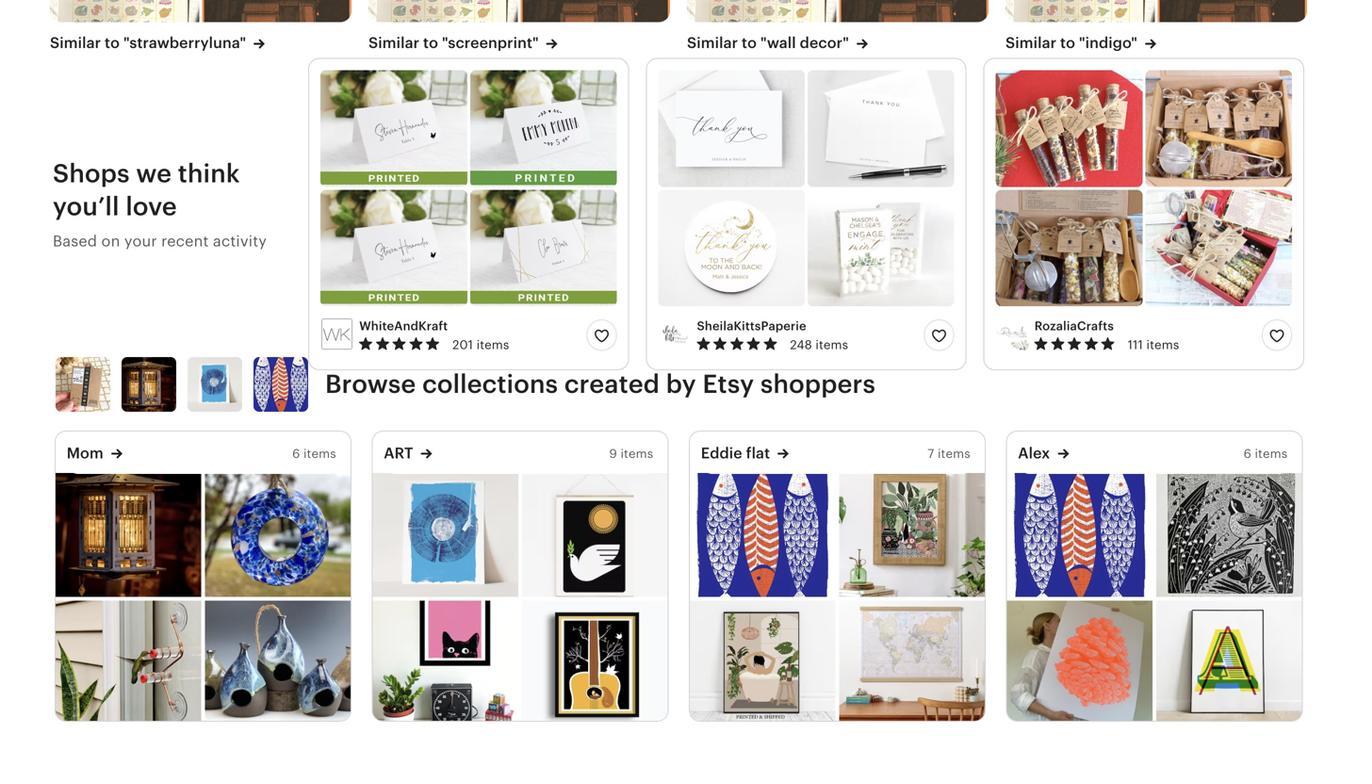Task type: describe. For each thing, give the bounding box(es) containing it.
on
[[101, 233, 120, 250]]

7 items
[[928, 447, 971, 461]]

song of spring linocut blk,lily of the valley linoprint,birds singing in the garden blockprint,spring flowers wall art,garden linocut print image
[[1157, 473, 1302, 597]]

items right the 248
[[816, 338, 849, 352]]

"screenprint"
[[442, 34, 539, 51]]

shops we think you'll love
[[53, 159, 240, 221]]

you'll
[[53, 192, 119, 221]]

handmade art glass bird feeder 8.7" sun catcher image
[[205, 473, 351, 597]]

neon pine grande | screen printing image
[[1007, 601, 1153, 725]]

6 items for mom
[[292, 447, 336, 461]]

248 items
[[790, 338, 849, 352]]

rozaliacrafts
[[1035, 319, 1115, 333]]

similar to "screenprint" link
[[369, 33, 567, 53]]

flat
[[746, 445, 771, 462]]

craftsman prairie style bird feeder & wright lantern. wooden 3d puzzle kits. diy model you build! mason jar w/ seed not included. image
[[55, 473, 201, 597]]

similar for similar to "strawberryluna"
[[50, 34, 101, 51]]

similar to "wall decor"
[[687, 34, 850, 51]]

boho bathroom girl print, boho wall art, bathroom decor, abstract,women prints, botanical wall art, boho prints, high quality image
[[690, 601, 836, 725]]

shops
[[53, 159, 130, 188]]

art
[[384, 445, 413, 462]]

your
[[124, 233, 157, 250]]

boho bud antique vases botanical plant geo tile plants art print | unframed a6 a5 a4 a3 a2 a1 | hanging macrame gallery cottage core decor image
[[839, 473, 985, 597]]

eddie
[[701, 445, 743, 462]]

to for "indigo"
[[1061, 34, 1076, 51]]

111
[[1128, 338, 1144, 352]]

orange and black riso print cat in window image for similar to "strawberryluna"
[[202, 0, 352, 22]]

similar to "indigo" link
[[1006, 33, 1166, 53]]

created
[[565, 370, 660, 399]]

fish grid - large riso print image for "screenprint"
[[369, 0, 518, 22]]

items right 7
[[938, 447, 971, 461]]

to for "wall
[[742, 34, 757, 51]]

7
[[928, 447, 935, 461]]

orange and black riso print cat in window image for similar to "screenprint"
[[521, 0, 670, 22]]

browse
[[325, 370, 416, 399]]

guitar and bird art print - songbird acoustic guitar birdhouse silkscreen print - musician gift - wall art - music wall decor musical vibe image
[[522, 601, 668, 725]]

alex
[[1019, 445, 1051, 462]]

similar to "wall decor" link
[[687, 33, 878, 53]]

orange and black riso print cat in window image for similar to "indigo"
[[1158, 0, 1308, 22]]

collections
[[423, 370, 558, 399]]

orange and black riso print cat in window image for similar to "wall decor"
[[840, 0, 989, 22]]

by
[[666, 370, 697, 399]]

similar to "indigo"
[[1006, 34, 1138, 51]]

"indigo"
[[1080, 34, 1138, 51]]

111 items
[[1128, 338, 1180, 352]]

rustic blue birdhouses | black clay, ombre denim blue glaze, coco rope, bird feeder, funky teardrop shape, air planter, indoor/outdoor decor image
[[205, 601, 351, 725]]

based
[[53, 233, 97, 250]]



Task type: locate. For each thing, give the bounding box(es) containing it.
modern art screenprint scandinavian style  - 3 fish art print - indigo wall art - silkscreen modern print coastal kitchen art - three fish image down flat
[[690, 473, 836, 597]]

4 similar from the left
[[1006, 34, 1057, 51]]

3 to from the left
[[742, 34, 757, 51]]

1 6 from the left
[[292, 447, 300, 461]]

6 items up song of spring linocut blk,lily of the valley linoprint,birds singing in the garden blockprint,spring flowers wall art,garden linocut print 'image'
[[1244, 447, 1288, 461]]

1 horizontal spatial modern art screenprint scandinavian style  - 3 fish art print - indigo wall art - silkscreen modern print coastal kitchen art - three fish image
[[1007, 473, 1153, 597]]

decor"
[[800, 34, 850, 51]]

screenprint peace dove - peace bird art print - wall art silkscreen hand printed peace poster - peace on earth art image
[[522, 473, 668, 597]]

201
[[453, 338, 473, 352]]

to left the "wall
[[742, 34, 757, 51]]

items
[[477, 338, 510, 352], [816, 338, 849, 352], [1147, 338, 1180, 352], [304, 447, 336, 461], [621, 447, 654, 461], [938, 447, 971, 461], [1256, 447, 1288, 461]]

similar for similar to "indigo"
[[1006, 34, 1057, 51]]

eddie flat
[[701, 445, 771, 462]]

love
[[126, 192, 177, 221]]

fish grid - large riso print image up similar to "screenprint"
[[369, 0, 518, 22]]

to
[[105, 34, 120, 51], [423, 34, 438, 51], [742, 34, 757, 51], [1061, 34, 1076, 51]]

6 up song of spring linocut blk,lily of the valley linoprint,birds singing in the garden blockprint,spring flowers wall art,garden linocut print 'image'
[[1244, 447, 1252, 461]]

6 for mom
[[292, 447, 300, 461]]

"wall
[[761, 34, 797, 51]]

similar to "screenprint"
[[369, 34, 539, 51]]

6 items left art
[[292, 447, 336, 461]]

1 6 items from the left
[[292, 447, 336, 461]]

2 modern art screenprint scandinavian style  - 3 fish art print - indigo wall art - silkscreen modern print coastal kitchen art - three fish image from the left
[[1007, 473, 1153, 597]]

items right 9
[[621, 447, 654, 461]]

fish grid - large riso print image for "indigo"
[[1006, 0, 1156, 22]]

1 to from the left
[[105, 34, 120, 51]]

fish grid - large riso print image
[[50, 0, 199, 22], [369, 0, 518, 22], [687, 0, 837, 22], [1006, 0, 1156, 22]]

6 up handmade art glass bird feeder 8.7" sun catcher image
[[292, 447, 300, 461]]

shoppers
[[761, 370, 876, 399]]

2 orange and black riso print cat in window image from the left
[[521, 0, 670, 22]]

248
[[790, 338, 813, 352]]

similar
[[50, 34, 101, 51], [369, 34, 420, 51], [687, 34, 738, 51], [1006, 34, 1057, 51]]

2 6 items from the left
[[1244, 447, 1288, 461]]

2 similar from the left
[[369, 34, 420, 51]]

0 horizontal spatial modern art screenprint scandinavian style  - 3 fish art print - indigo wall art - silkscreen modern print coastal kitchen art - three fish image
[[690, 473, 836, 597]]

modern art screenprint scandinavian style  - 3 fish art print - indigo wall art - silkscreen modern print coastal kitchen art - three fish image down "alex"
[[1007, 473, 1153, 597]]

to left "indigo"
[[1061, 34, 1076, 51]]

3 orange and black riso print cat in window image from the left
[[840, 0, 989, 22]]

to left "strawberryluna"
[[105, 34, 120, 51]]

items right "111"
[[1147, 338, 1180, 352]]

classic world map - home decor, bedroom, world wall map, living room, wall map, gift for him, gift for her, push pin map, free shipping image
[[839, 601, 985, 725]]

2 6 from the left
[[1244, 447, 1252, 461]]

fish grid - large riso print image up similar to "indigo" link
[[1006, 0, 1156, 22]]

mom
[[67, 445, 104, 462]]

whiteandkraft
[[359, 319, 448, 333]]

1 orange and black riso print cat in window image from the left
[[202, 0, 352, 22]]

based on your recent activity
[[53, 233, 267, 250]]

9
[[610, 447, 618, 461]]

modern art screenprint scandinavian style  - 3 fish art print - indigo wall art - silkscreen modern print coastal kitchen art - three fish image
[[690, 473, 836, 597], [1007, 473, 1153, 597]]

3 similar from the left
[[687, 34, 738, 51]]

items up song of spring linocut blk,lily of the valley linoprint,birds singing in the garden blockprint,spring flowers wall art,garden linocut print 'image'
[[1256, 447, 1288, 461]]

2 fish grid - large riso print image from the left
[[369, 0, 518, 22]]

activity
[[213, 233, 267, 250]]

to for "strawberryluna"
[[105, 34, 120, 51]]

we
[[136, 159, 172, 188]]

1 similar from the left
[[50, 34, 101, 51]]

to left "screenprint"
[[423, 34, 438, 51]]

4 orange and black riso print cat in window image from the left
[[1158, 0, 1308, 22]]

6 for alex
[[1244, 447, 1252, 461]]

orange and black riso print cat in window image
[[202, 0, 352, 22], [521, 0, 670, 22], [840, 0, 989, 22], [1158, 0, 1308, 22]]

screenprint music fan record player art print record art wood texture vinyl lp art silkscreen - nature sounds - indigo blue - wall art decor image
[[373, 473, 518, 597]]

6
[[292, 447, 300, 461], [1244, 447, 1252, 461]]

0 horizontal spatial 6 items
[[292, 447, 336, 461]]

fish grid - large riso print image up similar to "strawberryluna"
[[50, 0, 199, 22]]

items left art
[[304, 447, 336, 461]]

4 fish grid - large riso print image from the left
[[1006, 0, 1156, 22]]

items right the 201
[[477, 338, 510, 352]]

browse collections created by etsy shoppers
[[325, 370, 876, 399]]

modern art screenprint scandinavian style  - 3 fish art print - indigo wall art - silkscreen modern print coastal kitchen art - three fish image for alex
[[1007, 473, 1153, 597]]

sheilakittspaperie
[[697, 319, 807, 333]]

6 items
[[292, 447, 336, 461], [1244, 447, 1288, 461]]

the geo feeder | geometric window hummingbird feeder | sweet feeders | copper | aluminum | modern | home decor | glass bottle | suction cup image
[[55, 601, 201, 725]]

4 to from the left
[[1061, 34, 1076, 51]]

1 horizontal spatial 6
[[1244, 447, 1252, 461]]

3 fish grid - large riso print image from the left
[[687, 0, 837, 22]]

201 items
[[453, 338, 510, 352]]

fish grid - large riso print image up 'similar to "wall decor"'
[[687, 0, 837, 22]]

to for "screenprint"
[[423, 34, 438, 51]]

think
[[178, 159, 240, 188]]

2 to from the left
[[423, 34, 438, 51]]

1 fish grid - large riso print image from the left
[[50, 0, 199, 22]]

modern art screenprint scandinavian style  - 3 fish art print - indigo wall art - silkscreen modern print coastal kitchen art - three fish image for eddie flat
[[690, 473, 836, 597]]

fish grid - large riso print image for "wall
[[687, 0, 837, 22]]

"strawberryluna"
[[123, 34, 246, 51]]

9 items
[[610, 447, 654, 461]]

recent
[[161, 233, 209, 250]]

similar for similar to "screenprint"
[[369, 34, 420, 51]]

monogram technicolour | full alphabet set | giclée print image
[[1157, 601, 1302, 725]]

similar for similar to "wall decor"
[[687, 34, 738, 51]]

cat print - oh hai screenprint black cat art - hot pink wall art - silkscreen art print image
[[373, 601, 518, 725]]

similar to "strawberryluna" link
[[50, 33, 275, 53]]

fish grid - large riso print image for "strawberryluna"
[[50, 0, 199, 22]]

1 modern art screenprint scandinavian style  - 3 fish art print - indigo wall art - silkscreen modern print coastal kitchen art - three fish image from the left
[[690, 473, 836, 597]]

similar to "strawberryluna"
[[50, 34, 246, 51]]

etsy
[[703, 370, 755, 399]]

1 horizontal spatial 6 items
[[1244, 447, 1288, 461]]

0 horizontal spatial 6
[[292, 447, 300, 461]]

6 items for alex
[[1244, 447, 1288, 461]]



Task type: vqa. For each thing, say whether or not it's contained in the screenshot.
$0.20 Listing fee Listings are active for four months, or until they sell. at the top of the page
no



